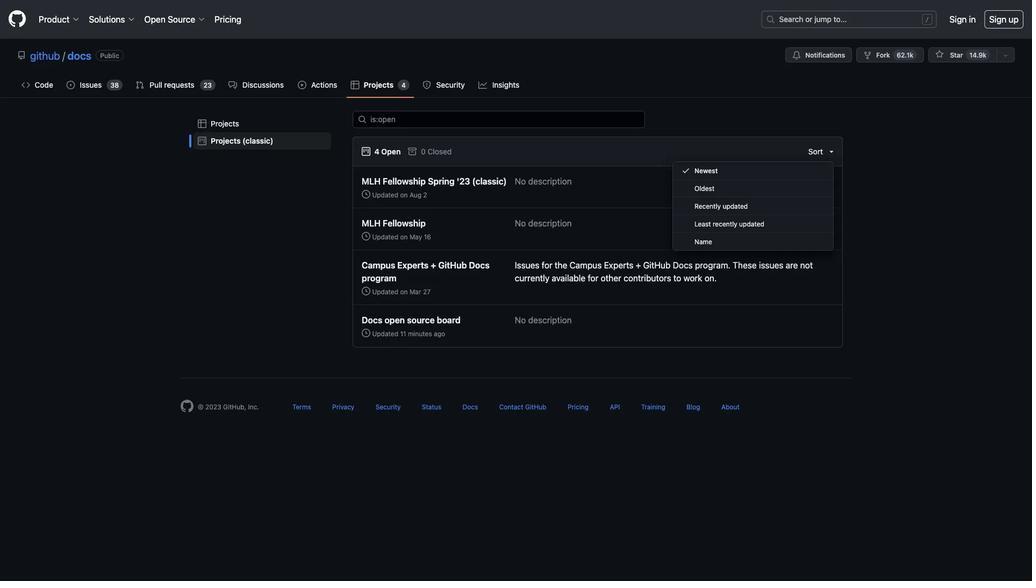 Task type: locate. For each thing, give the bounding box(es) containing it.
'23
[[457, 176, 471, 186]]

sort button
[[809, 146, 837, 157]]

0 horizontal spatial issues
[[80, 80, 102, 89]]

requests
[[164, 80, 195, 89]]

table image
[[198, 119, 207, 128]]

0 vertical spatial on
[[400, 191, 408, 199]]

docs link
[[67, 49, 92, 62]]

fellowship up updated on aug 2
[[383, 176, 426, 186]]

updated on mar 27
[[371, 288, 431, 295]]

check image
[[682, 166, 691, 175]]

on left may
[[400, 233, 408, 240]]

1 vertical spatial no description
[[515, 218, 572, 228]]

1 horizontal spatial for
[[588, 273, 599, 283]]

security left status
[[376, 403, 401, 410]]

updated up the least recently updated
[[723, 202, 748, 210]]

3 description from the top
[[529, 315, 572, 325]]

campus up program
[[362, 260, 396, 270]]

mlh up clock icon
[[362, 176, 381, 186]]

1 experts from the left
[[398, 260, 429, 270]]

0 vertical spatial no
[[515, 176, 526, 186]]

1 on from the top
[[400, 191, 408, 199]]

campus up the available
[[570, 260, 602, 270]]

0 vertical spatial security link
[[419, 77, 470, 93]]

1 vertical spatial (classic)
[[473, 176, 507, 186]]

sign up link
[[985, 10, 1024, 29]]

projects down projects link
[[211, 136, 241, 145]]

mlh fellowship spring '23 (classic)
[[362, 176, 507, 186]]

issues inside issues for the campus experts + github docs program. these issues are not currently available for other contributors to work on.
[[515, 260, 540, 270]]

terms link
[[293, 403, 311, 410]]

actions link
[[294, 77, 342, 93]]

0 horizontal spatial project image
[[198, 137, 207, 145]]

0 vertical spatial pricing
[[215, 14, 242, 24]]

security link left graph image
[[419, 77, 470, 93]]

1 horizontal spatial 4
[[402, 81, 406, 89]]

2 clock image from the top
[[362, 287, 371, 295]]

1 vertical spatial updated
[[740, 220, 765, 228]]

triangle down image
[[828, 147, 837, 156]]

11
[[400, 330, 406, 337]]

pricing link
[[210, 9, 246, 30], [568, 403, 589, 410]]

2 experts from the left
[[604, 260, 634, 270]]

not
[[801, 260, 814, 270]]

search image
[[767, 15, 776, 24], [358, 115, 367, 124]]

1 vertical spatial description
[[529, 218, 572, 228]]

privacy link
[[333, 403, 355, 410]]

0 horizontal spatial pricing
[[215, 14, 242, 24]]

1 horizontal spatial +
[[636, 260, 642, 270]]

0 vertical spatial description
[[529, 176, 572, 186]]

0 horizontal spatial (classic)
[[243, 136, 274, 145]]

4 updated from the top
[[372, 330, 399, 337]]

closed
[[428, 147, 452, 156]]

1 vertical spatial fellowship
[[383, 218, 426, 228]]

0 vertical spatial (classic)
[[243, 136, 274, 145]]

1 vertical spatial project image
[[362, 147, 371, 156]]

updated down "mlh fellowship" "link"
[[372, 233, 399, 240]]

issues up currently
[[515, 260, 540, 270]]

experts inside campus experts + github docs program
[[398, 260, 429, 270]]

updated
[[372, 191, 399, 199], [372, 233, 399, 240], [372, 288, 399, 295], [372, 330, 399, 337]]

on left aug
[[400, 191, 408, 199]]

3 on from the top
[[400, 288, 408, 295]]

projects
[[364, 80, 394, 89], [211, 119, 239, 128], [211, 136, 241, 145]]

1 vertical spatial no
[[515, 218, 526, 228]]

issues right issue opened icon
[[80, 80, 102, 89]]

other
[[601, 273, 622, 283]]

updated
[[723, 202, 748, 210], [740, 220, 765, 228]]

0 vertical spatial issues
[[80, 80, 102, 89]]

0 vertical spatial 4
[[402, 81, 406, 89]]

2 vertical spatial no
[[515, 315, 526, 325]]

may
[[410, 233, 422, 240]]

1 vertical spatial pricing
[[568, 403, 589, 410]]

1 mlh from the top
[[362, 176, 381, 186]]

public
[[100, 52, 119, 59]]

pull
[[150, 80, 162, 89]]

mlh for mlh fellowship spring '23 (classic)
[[362, 176, 381, 186]]

no for mlh fellowship spring '23 (classic)
[[515, 176, 526, 186]]

14906 users starred this repository element
[[967, 49, 991, 60]]

search image inside projects search box
[[358, 115, 367, 124]]

0 vertical spatial security
[[437, 80, 465, 89]]

3 no description from the top
[[515, 315, 572, 325]]

docs inside campus experts + github docs program
[[469, 260, 490, 270]]

2 horizontal spatial github
[[644, 260, 671, 270]]

2 mlh from the top
[[362, 218, 381, 228]]

1 description from the top
[[529, 176, 572, 186]]

for left the
[[542, 260, 553, 270]]

comment discussion image
[[229, 81, 237, 89]]

3 clock image from the top
[[362, 329, 371, 337]]

sign left in
[[950, 14, 968, 24]]

code
[[35, 80, 53, 89]]

14.9k
[[970, 51, 987, 59]]

campus experts + github docs program
[[362, 260, 490, 283]]

1 horizontal spatial search image
[[767, 15, 776, 24]]

1 updated from the top
[[372, 191, 399, 199]]

1 vertical spatial clock image
[[362, 287, 371, 295]]

1 vertical spatial security
[[376, 403, 401, 410]]

api link
[[610, 403, 620, 410]]

projects right table icon
[[364, 80, 394, 89]]

3 updated from the top
[[372, 288, 399, 295]]

to...
[[834, 15, 848, 24]]

search or jump to...
[[780, 15, 848, 24]]

4 left shield image
[[402, 81, 406, 89]]

1 vertical spatial 4
[[375, 147, 380, 156]]

1 vertical spatial search image
[[358, 115, 367, 124]]

0 vertical spatial fellowship
[[383, 176, 426, 186]]

4 for 4
[[402, 81, 406, 89]]

in
[[970, 14, 977, 24]]

projects (classic)
[[211, 136, 274, 145]]

no description
[[515, 176, 572, 186], [515, 218, 572, 228], [515, 315, 572, 325]]

3 no from the top
[[515, 315, 526, 325]]

no for docs open source board
[[515, 315, 526, 325]]

currently
[[515, 273, 550, 283]]

source
[[407, 315, 435, 325]]

campus inside campus experts + github docs program
[[362, 260, 396, 270]]

1 sign from the left
[[950, 14, 968, 24]]

+ up the contributors
[[636, 260, 642, 270]]

security link
[[419, 77, 470, 93], [376, 403, 401, 410]]

github
[[30, 49, 60, 62]]

for left other
[[588, 273, 599, 283]]

0 horizontal spatial pricing link
[[210, 9, 246, 30]]

(classic) right ''23'
[[473, 176, 507, 186]]

1 horizontal spatial experts
[[604, 260, 634, 270]]

github,
[[223, 403, 246, 410]]

(classic) down projects link
[[243, 136, 274, 145]]

description for '23
[[529, 176, 572, 186]]

pricing inside pricing link
[[215, 14, 242, 24]]

1 clock image from the top
[[362, 232, 371, 240]]

star 14.9k
[[949, 51, 987, 59]]

/
[[62, 49, 65, 62]]

recently
[[695, 202, 721, 210]]

1 vertical spatial security link
[[376, 403, 401, 410]]

1 horizontal spatial issues
[[515, 260, 540, 270]]

1 no description from the top
[[515, 176, 572, 186]]

Search projects text field
[[353, 111, 646, 128]]

1 vertical spatial issues
[[515, 260, 540, 270]]

github / docs
[[30, 49, 92, 62]]

you must be signed in to add this repository to a list image
[[1002, 51, 1011, 60]]

sign left up
[[990, 14, 1007, 24]]

campus
[[362, 260, 396, 270], [570, 260, 602, 270]]

2 vertical spatial description
[[529, 315, 572, 325]]

2 campus from the left
[[570, 260, 602, 270]]

clock image
[[362, 232, 371, 240], [362, 287, 371, 295], [362, 329, 371, 337]]

2 + from the left
[[636, 260, 642, 270]]

search image down table icon
[[358, 115, 367, 124]]

project image left 4 open
[[362, 147, 371, 156]]

on
[[400, 191, 408, 199], [400, 233, 408, 240], [400, 288, 408, 295]]

clock image left 11
[[362, 329, 371, 337]]

Projects search field
[[353, 111, 844, 128]]

+ inside issues for the campus experts + github docs program. these issues are not currently available for other contributors to work on.
[[636, 260, 642, 270]]

updated down recently updated link
[[740, 220, 765, 228]]

1 no from the top
[[515, 176, 526, 186]]

1 horizontal spatial project image
[[362, 147, 371, 156]]

1 horizontal spatial (classic)
[[473, 176, 507, 186]]

1 horizontal spatial campus
[[570, 260, 602, 270]]

experts inside issues for the campus experts + github docs program. these issues are not currently available for other contributors to work on.
[[604, 260, 634, 270]]

1 horizontal spatial security link
[[419, 77, 470, 93]]

(classic)
[[243, 136, 274, 145], [473, 176, 507, 186]]

mlh down clock icon
[[362, 218, 381, 228]]

1 + from the left
[[431, 260, 437, 270]]

experts
[[398, 260, 429, 270], [604, 260, 634, 270]]

star image
[[936, 50, 945, 59]]

0 horizontal spatial security link
[[376, 403, 401, 410]]

38
[[111, 81, 119, 89]]

1 vertical spatial mlh
[[362, 218, 381, 228]]

mlh
[[362, 176, 381, 186], [362, 218, 381, 228]]

docs inside issues for the campus experts + github docs program. these issues are not currently available for other contributors to work on.
[[673, 260, 693, 270]]

2 fellowship from the top
[[383, 218, 426, 228]]

name
[[695, 238, 713, 245]]

experts up other
[[604, 260, 634, 270]]

1 horizontal spatial sign
[[990, 14, 1007, 24]]

fellowship for mlh fellowship
[[383, 218, 426, 228]]

1 horizontal spatial security
[[437, 80, 465, 89]]

search image inside button
[[767, 15, 776, 24]]

list
[[189, 111, 336, 154]]

0 horizontal spatial sign
[[950, 14, 968, 24]]

2 vertical spatial clock image
[[362, 329, 371, 337]]

docs open source board
[[362, 315, 461, 325]]

1 horizontal spatial pricing
[[568, 403, 589, 410]]

0 horizontal spatial for
[[542, 260, 553, 270]]

2 vertical spatial no description
[[515, 315, 572, 325]]

2 no from the top
[[515, 218, 526, 228]]

pricing
[[215, 14, 242, 24], [568, 403, 589, 410]]

2
[[424, 191, 427, 199]]

archive image
[[408, 147, 417, 156]]

terms
[[293, 403, 311, 410]]

0 vertical spatial for
[[542, 260, 553, 270]]

4 inside "link"
[[375, 147, 380, 156]]

project image
[[198, 137, 207, 145], [362, 147, 371, 156]]

0 vertical spatial clock image
[[362, 232, 371, 240]]

pricing for the right pricing link
[[568, 403, 589, 410]]

0 horizontal spatial experts
[[398, 260, 429, 270]]

repo forked image
[[864, 51, 873, 60]]

contact
[[500, 403, 524, 410]]

updated down program
[[372, 288, 399, 295]]

23
[[204, 81, 212, 89]]

0 horizontal spatial +
[[431, 260, 437, 270]]

2 sign from the left
[[990, 14, 1007, 24]]

contributors
[[624, 273, 672, 283]]

0 vertical spatial pricing link
[[210, 9, 246, 30]]

0 vertical spatial no description
[[515, 176, 572, 186]]

1 vertical spatial pricing link
[[568, 403, 589, 410]]

on left mar
[[400, 288, 408, 295]]

homepage image
[[9, 10, 26, 27]]

issues for issues for the campus experts + github docs program. these issues are not currently available for other contributors to work on.
[[515, 260, 540, 270]]

bell image
[[793, 51, 802, 60]]

2 vertical spatial on
[[400, 288, 408, 295]]

1 fellowship from the top
[[383, 176, 426, 186]]

status link
[[422, 403, 442, 410]]

fellowship up the updated on may 16
[[383, 218, 426, 228]]

updated down open
[[372, 330, 399, 337]]

27
[[423, 288, 431, 295]]

updated right clock icon
[[372, 191, 399, 199]]

4
[[402, 81, 406, 89], [375, 147, 380, 156]]

issues
[[80, 80, 102, 89], [515, 260, 540, 270]]

1 campus from the left
[[362, 260, 396, 270]]

search image left search
[[767, 15, 776, 24]]

experts up mar
[[398, 260, 429, 270]]

github
[[439, 260, 467, 270], [644, 260, 671, 270], [526, 403, 547, 410]]

shield image
[[423, 81, 431, 89]]

mlh fellowship link
[[362, 218, 426, 228]]

to
[[674, 273, 682, 283]]

0 vertical spatial projects
[[364, 80, 394, 89]]

0 vertical spatial updated
[[723, 202, 748, 210]]

clock image down "mlh fellowship" "link"
[[362, 232, 371, 240]]

0 horizontal spatial campus
[[362, 260, 396, 270]]

sign
[[950, 14, 968, 24], [990, 14, 1007, 24]]

0 horizontal spatial github
[[439, 260, 467, 270]]

0 vertical spatial search image
[[767, 15, 776, 24]]

api
[[610, 403, 620, 410]]

docs open source board link
[[362, 315, 461, 325]]

0 horizontal spatial search image
[[358, 115, 367, 124]]

security link left status
[[376, 403, 401, 410]]

1 vertical spatial on
[[400, 233, 408, 240]]

4 left open on the left top
[[375, 147, 380, 156]]

table image
[[351, 81, 360, 89]]

fork 62.1k
[[877, 51, 914, 59]]

sign up
[[990, 14, 1019, 24]]

0 vertical spatial mlh
[[362, 176, 381, 186]]

no for mlh fellowship
[[515, 218, 526, 228]]

1 horizontal spatial pricing link
[[568, 403, 589, 410]]

clock image down program
[[362, 287, 371, 295]]

+ down 16
[[431, 260, 437, 270]]

security right shield image
[[437, 80, 465, 89]]

2 updated from the top
[[372, 233, 399, 240]]

updated 11 minutes ago
[[371, 330, 446, 337]]

© 2023 github, inc.
[[198, 403, 259, 410]]

git pull request image
[[136, 81, 144, 89]]

privacy
[[333, 403, 355, 410]]

0 horizontal spatial 4
[[375, 147, 380, 156]]

project image down table image
[[198, 137, 207, 145]]

projects right table image
[[211, 119, 239, 128]]

spring
[[428, 176, 455, 186]]



Task type: vqa. For each thing, say whether or not it's contained in the screenshot.
troubleshooting link
no



Task type: describe. For each thing, give the bounding box(es) containing it.
pricing for the left pricing link
[[215, 14, 242, 24]]

inc.
[[248, 403, 259, 410]]

oldest link
[[674, 180, 834, 197]]

no description for '23
[[515, 176, 572, 186]]

2 no description from the top
[[515, 218, 572, 228]]

0 vertical spatial project image
[[198, 137, 207, 145]]

1 horizontal spatial github
[[526, 403, 547, 410]]

recently updated
[[695, 202, 748, 210]]

blog
[[687, 403, 701, 410]]

repo image
[[17, 51, 26, 60]]

issues for issues
[[80, 80, 102, 89]]

fork
[[877, 51, 891, 59]]

search or jump to... button
[[763, 11, 937, 27]]

open
[[385, 315, 405, 325]]

on for spring
[[400, 191, 408, 199]]

github link
[[30, 49, 60, 62]]

project image inside "4 open" "link"
[[362, 147, 371, 156]]

insights link
[[475, 77, 525, 93]]

issues for the campus experts + github docs program. these issues are not currently available for other contributors to work on.
[[515, 260, 814, 283]]

training
[[642, 403, 666, 410]]

recently
[[713, 220, 738, 228]]

list containing projects
[[189, 111, 336, 154]]

©
[[198, 403, 204, 410]]

clock image for docs open source board
[[362, 329, 371, 337]]

sign in link
[[950, 13, 977, 26]]

name link
[[674, 233, 834, 251]]

or
[[806, 15, 813, 24]]

0 closed link
[[408, 146, 452, 157]]

(classic) inside list
[[243, 136, 274, 145]]

on for +
[[400, 288, 408, 295]]

discussions
[[243, 80, 284, 89]]

1 vertical spatial for
[[588, 273, 599, 283]]

mar
[[410, 288, 422, 295]]

62.1k
[[897, 51, 914, 59]]

updated for mlh fellowship spring '23 (classic)
[[372, 191, 399, 199]]

clock image for campus experts + github docs program
[[362, 287, 371, 295]]

insights
[[493, 80, 520, 89]]

sign for sign up
[[990, 14, 1007, 24]]

0 closed
[[419, 147, 452, 156]]

github inside issues for the campus experts + github docs program. these issues are not currently available for other contributors to work on.
[[644, 260, 671, 270]]

updated for docs open source board
[[372, 330, 399, 337]]

star
[[951, 51, 964, 59]]

notifications
[[806, 51, 846, 59]]

jump
[[815, 15, 832, 24]]

newest link
[[674, 162, 834, 180]]

2 vertical spatial projects
[[211, 136, 241, 145]]

4 open
[[373, 147, 401, 156]]

0
[[421, 147, 426, 156]]

recently updated link
[[674, 197, 834, 215]]

pull requests
[[150, 80, 195, 89]]

issues
[[760, 260, 784, 270]]

newest
[[695, 167, 718, 174]]

campus inside issues for the campus experts + github docs program. these issues are not currently available for other contributors to work on.
[[570, 260, 602, 270]]

github inside campus experts + github docs program
[[439, 260, 467, 270]]

minutes
[[408, 330, 432, 337]]

campus experts + github docs program link
[[362, 260, 490, 283]]

least
[[695, 220, 712, 228]]

docs
[[67, 49, 92, 62]]

play image
[[298, 81, 307, 89]]

2 on from the top
[[400, 233, 408, 240]]

search
[[780, 15, 804, 24]]

are
[[786, 260, 799, 270]]

mlh for mlh fellowship
[[362, 218, 381, 228]]

0 horizontal spatial security
[[376, 403, 401, 410]]

fellowship for mlh fellowship spring '23 (classic)
[[383, 176, 426, 186]]

program
[[362, 273, 397, 283]]

homepage image
[[181, 400, 194, 413]]

description for board
[[529, 315, 572, 325]]

status
[[422, 403, 442, 410]]

sort
[[809, 147, 824, 156]]

16
[[424, 233, 431, 240]]

1 vertical spatial projects
[[211, 119, 239, 128]]

updated for mlh fellowship
[[372, 233, 399, 240]]

these
[[733, 260, 757, 270]]

sign for sign in
[[950, 14, 968, 24]]

updated on may 16
[[371, 233, 431, 240]]

aug
[[410, 191, 422, 199]]

clock image
[[362, 190, 371, 199]]

the
[[555, 260, 568, 270]]

updated on aug 2
[[371, 191, 427, 199]]

available
[[552, 273, 586, 283]]

training link
[[642, 403, 666, 410]]

least recently updated
[[695, 220, 765, 228]]

mlh fellowship spring '23 (classic) link
[[362, 176, 507, 186]]

4 for 4 open
[[375, 147, 380, 156]]

on.
[[705, 273, 717, 283]]

code image
[[22, 81, 30, 89]]

discussions link
[[224, 77, 289, 93]]

updated for campus experts + github docs program
[[372, 288, 399, 295]]

4 open link
[[362, 146, 401, 157]]

oldest
[[695, 185, 715, 192]]

graph image
[[479, 81, 488, 89]]

+ inside campus experts + github docs program
[[431, 260, 437, 270]]

ago
[[434, 330, 446, 337]]

work
[[684, 273, 703, 283]]

mlh fellowship
[[362, 218, 426, 228]]

projects (classic) link
[[194, 132, 331, 150]]

clock image for mlh fellowship
[[362, 232, 371, 240]]

2 description from the top
[[529, 218, 572, 228]]

contact github link
[[500, 403, 547, 410]]

sign in
[[950, 14, 977, 24]]

up
[[1010, 14, 1019, 24]]

2023
[[206, 403, 221, 410]]

open
[[382, 147, 401, 156]]

issue opened image
[[66, 81, 75, 89]]

no description for board
[[515, 315, 572, 325]]



